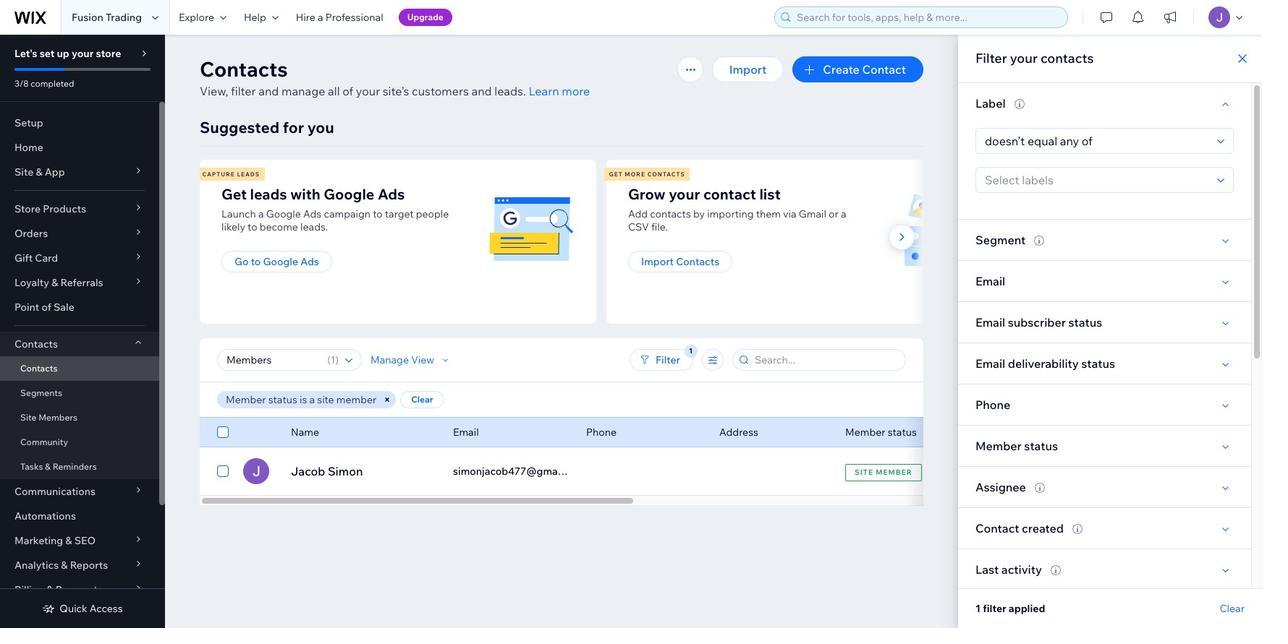 Task type: locate. For each thing, give the bounding box(es) containing it.
0 horizontal spatial of
[[42, 301, 51, 314]]

1 horizontal spatial leads.
[[494, 84, 526, 98]]

to right "likely"
[[248, 221, 257, 234]]

email left subscriber
[[976, 316, 1005, 330]]

0 horizontal spatial filter
[[231, 84, 256, 98]]

community link
[[0, 431, 159, 455]]

learn
[[529, 84, 559, 98]]

1 vertical spatial filter
[[656, 354, 680, 367]]

1 horizontal spatial phone
[[976, 398, 1011, 413]]

& inside popup button
[[65, 535, 72, 548]]

1 horizontal spatial and
[[471, 84, 492, 98]]

1 vertical spatial site
[[20, 413, 37, 423]]

contacts down by
[[676, 255, 719, 268]]

Select an option field
[[981, 129, 1213, 153]]

site for site & app
[[14, 166, 33, 179]]

clear button
[[400, 392, 444, 409], [1220, 603, 1245, 616]]

a right or at top
[[841, 208, 846, 221]]

1 horizontal spatial view
[[823, 465, 850, 479]]

0 horizontal spatial import
[[641, 255, 674, 268]]

learn more button
[[529, 83, 590, 100]]

0 horizontal spatial and
[[259, 84, 279, 98]]

1 horizontal spatial member status
[[976, 439, 1058, 454]]

1 vertical spatial filter
[[983, 603, 1006, 616]]

loyalty
[[14, 276, 49, 289]]

sale
[[54, 301, 74, 314]]

analytics & reports button
[[0, 554, 159, 578]]

become
[[260, 221, 298, 234]]

home link
[[0, 135, 159, 160]]

manage view button
[[371, 354, 452, 367]]

get leads with google ads launch a google ads campaign to target people likely to become leads.
[[221, 185, 449, 234]]

clear for clear button to the top
[[411, 394, 433, 405]]

3/8 completed
[[14, 78, 74, 89]]

filter inside button
[[656, 354, 680, 367]]

0 vertical spatial 1
[[331, 354, 335, 367]]

leads
[[237, 171, 260, 178]]

google
[[324, 185, 375, 203], [266, 208, 301, 221], [263, 255, 298, 268]]

clear for bottommost clear button
[[1220, 603, 1245, 616]]

capture
[[202, 171, 235, 178]]

& inside popup button
[[36, 166, 42, 179]]

0 horizontal spatial leads.
[[300, 221, 328, 234]]

analytics
[[14, 559, 59, 572]]

all
[[328, 84, 340, 98]]

clear inside button
[[411, 394, 433, 405]]

ads down "get leads with google ads launch a google ads campaign to target people likely to become leads."
[[300, 255, 319, 268]]

contacts down point of sale
[[14, 338, 58, 351]]

ads
[[378, 185, 405, 203], [303, 208, 322, 221], [300, 255, 319, 268]]

0 vertical spatial contacts
[[1041, 50, 1094, 67]]

0 vertical spatial clear
[[411, 394, 433, 405]]

a down leads
[[258, 208, 264, 221]]

2 vertical spatial google
[[263, 255, 298, 268]]

leads. left learn
[[494, 84, 526, 98]]

1 and from the left
[[259, 84, 279, 98]]

0 horizontal spatial view
[[411, 354, 434, 367]]

more
[[562, 84, 590, 98]]

& right tasks
[[45, 462, 51, 473]]

1 vertical spatial contacts
[[650, 208, 691, 221]]

1 vertical spatial clear
[[1220, 603, 1245, 616]]

site
[[14, 166, 33, 179], [20, 413, 37, 423], [855, 468, 874, 477]]

to right go
[[251, 255, 261, 268]]

referrals
[[60, 276, 103, 289]]

0 vertical spatial site
[[14, 166, 33, 179]]

you
[[307, 118, 334, 137]]

0 horizontal spatial contact
[[862, 62, 906, 77]]

0 vertical spatial google
[[324, 185, 375, 203]]

site member
[[855, 468, 912, 477]]

filter right view,
[[231, 84, 256, 98]]

setup
[[14, 117, 43, 130]]

& for billing
[[47, 584, 53, 597]]

manage view
[[371, 354, 434, 367]]

seo
[[74, 535, 96, 548]]

( 1 )
[[327, 354, 339, 367]]

1 horizontal spatial filter
[[976, 50, 1007, 67]]

and right the customers
[[471, 84, 492, 98]]

0 vertical spatial of
[[342, 84, 353, 98]]

and left manage
[[259, 84, 279, 98]]

1 vertical spatial of
[[42, 301, 51, 314]]

1 horizontal spatial clear
[[1220, 603, 1245, 616]]

leads.
[[494, 84, 526, 98], [300, 221, 328, 234]]

view link
[[805, 459, 867, 485]]

view left site member
[[823, 465, 850, 479]]

filter inside 'contacts view, filter and manage all of your site's customers and leads. learn more'
[[231, 84, 256, 98]]

with
[[290, 185, 320, 203]]

1 vertical spatial google
[[266, 208, 301, 221]]

of left sale
[[42, 301, 51, 314]]

site members
[[20, 413, 77, 423]]

email up simonjacob477@gmail.com
[[453, 426, 479, 439]]

& left 'app' at the top left of the page
[[36, 166, 42, 179]]

0 horizontal spatial clear button
[[400, 392, 444, 409]]

& right "loyalty"
[[51, 276, 58, 289]]

and
[[259, 84, 279, 98], [471, 84, 492, 98]]

2 vertical spatial site
[[855, 468, 874, 477]]

1 vertical spatial 1
[[976, 603, 981, 616]]

contacts up view,
[[200, 56, 288, 82]]

member status up assignee
[[976, 439, 1058, 454]]

1 vertical spatial phone
[[586, 426, 617, 439]]

import inside list
[[641, 255, 674, 268]]

member
[[336, 394, 377, 407]]

ads down with
[[303, 208, 322, 221]]

Search... field
[[750, 350, 901, 371]]

fusion trading
[[72, 11, 142, 24]]

1 vertical spatial contact
[[976, 522, 1019, 536]]

email deliverability status
[[976, 357, 1115, 371]]

import contacts
[[641, 255, 719, 268]]

1 vertical spatial leads.
[[300, 221, 328, 234]]

0 horizontal spatial clear
[[411, 394, 433, 405]]

import
[[729, 62, 767, 77], [641, 255, 674, 268]]

2 vertical spatial ads
[[300, 255, 319, 268]]

& left seo
[[65, 535, 72, 548]]

site inside popup button
[[14, 166, 33, 179]]

import button
[[712, 56, 784, 83]]

0 horizontal spatial contacts
[[650, 208, 691, 221]]

a right hire on the left top of page
[[318, 11, 323, 24]]

0 horizontal spatial member status
[[845, 426, 917, 439]]

contact right create
[[862, 62, 906, 77]]

setup link
[[0, 111, 159, 135]]

site for site member
[[855, 468, 874, 477]]

google up campaign
[[324, 185, 375, 203]]

contact down assignee
[[976, 522, 1019, 536]]

1 down the last in the right of the page
[[976, 603, 981, 616]]

store products button
[[0, 197, 159, 221]]

1 horizontal spatial clear button
[[1220, 603, 1245, 616]]

site & app button
[[0, 160, 159, 185]]

Search for tools, apps, help & more... field
[[792, 7, 1063, 28]]

reports
[[70, 559, 108, 572]]

1 vertical spatial ads
[[303, 208, 322, 221]]

name
[[291, 426, 319, 439]]

None checkbox
[[217, 463, 229, 481]]

0 vertical spatial filter
[[976, 50, 1007, 67]]

site members link
[[0, 406, 159, 431]]

Unsaved view field
[[222, 350, 323, 371]]

1
[[331, 354, 335, 367], [976, 603, 981, 616]]

tasks
[[20, 462, 43, 473]]

analytics & reports
[[14, 559, 108, 572]]

billing
[[14, 584, 44, 597]]

contacts
[[200, 56, 288, 82], [676, 255, 719, 268], [14, 338, 58, 351], [20, 363, 57, 374]]

grow your contact list add contacts by importing them via gmail or a csv file.
[[628, 185, 846, 234]]

list
[[198, 160, 1009, 324]]

leads. down with
[[300, 221, 328, 234]]

get
[[609, 171, 623, 178]]

0 vertical spatial filter
[[231, 84, 256, 98]]

0 horizontal spatial filter
[[656, 354, 680, 367]]

your inside grow your contact list add contacts by importing them via gmail or a csv file.
[[669, 185, 700, 203]]

member status
[[845, 426, 917, 439], [976, 439, 1058, 454]]

member up site member
[[845, 426, 885, 439]]

gift card
[[14, 252, 58, 265]]

a inside grow your contact list add contacts by importing them via gmail or a csv file.
[[841, 208, 846, 221]]

contact created
[[976, 522, 1064, 536]]

site for site members
[[20, 413, 37, 423]]

reminders
[[53, 462, 97, 473]]

hire a professional link
[[287, 0, 392, 35]]

Select labels field
[[981, 168, 1213, 193]]

0 vertical spatial contact
[[862, 62, 906, 77]]

import for import
[[729, 62, 767, 77]]

applied
[[1009, 603, 1045, 616]]

loyalty & referrals
[[14, 276, 103, 289]]

filter left applied
[[983, 603, 1006, 616]]

contact
[[703, 185, 756, 203]]

by
[[693, 208, 705, 221]]

card
[[35, 252, 58, 265]]

1 vertical spatial view
[[823, 465, 850, 479]]

to
[[373, 208, 383, 221], [248, 221, 257, 234], [251, 255, 261, 268]]

contact
[[862, 62, 906, 77], [976, 522, 1019, 536]]

your inside sidebar element
[[72, 47, 94, 60]]

google down leads
[[266, 208, 301, 221]]

ads up target
[[378, 185, 405, 203]]

view right manage
[[411, 354, 434, 367]]

status left 'is'
[[268, 394, 297, 407]]

status right deliverability
[[1081, 357, 1115, 371]]

1 vertical spatial import
[[641, 255, 674, 268]]

1 horizontal spatial contact
[[976, 522, 1019, 536]]

0 vertical spatial leads.
[[494, 84, 526, 98]]

of right all
[[342, 84, 353, 98]]

csv
[[628, 221, 649, 234]]

go to google ads
[[234, 255, 319, 268]]

contacts inside button
[[676, 255, 719, 268]]

1 horizontal spatial import
[[729, 62, 767, 77]]

via
[[783, 208, 797, 221]]

filter your contacts
[[976, 50, 1094, 67]]

activity
[[1002, 563, 1042, 578]]

target
[[385, 208, 414, 221]]

google down become
[[263, 255, 298, 268]]

get
[[221, 185, 247, 203]]

status
[[1069, 316, 1102, 330], [1081, 357, 1115, 371], [268, 394, 297, 407], [888, 426, 917, 439], [1024, 439, 1058, 454]]

jacob simon image
[[243, 459, 269, 485]]

hire
[[296, 11, 315, 24]]

1 up site
[[331, 354, 335, 367]]

None checkbox
[[217, 424, 229, 441]]

contacts inside 'contacts view, filter and manage all of your site's customers and leads. learn more'
[[200, 56, 288, 82]]

& right billing
[[47, 584, 53, 597]]

of
[[342, 84, 353, 98], [42, 301, 51, 314]]

& left reports
[[61, 559, 68, 572]]

to inside button
[[251, 255, 261, 268]]

1 horizontal spatial of
[[342, 84, 353, 98]]

member status up site member
[[845, 426, 917, 439]]

0 vertical spatial import
[[729, 62, 767, 77]]

& inside dropdown button
[[51, 276, 58, 289]]



Task type: vqa. For each thing, say whether or not it's contained in the screenshot.
View link
yes



Task type: describe. For each thing, give the bounding box(es) containing it.
quick access
[[60, 603, 123, 616]]

let's set up your store
[[14, 47, 121, 60]]

marketing & seo
[[14, 535, 96, 548]]

payments
[[55, 584, 103, 597]]

1 horizontal spatial contacts
[[1041, 50, 1094, 67]]

email subscriber status
[[976, 316, 1102, 330]]

gmail
[[799, 208, 826, 221]]

1 filter applied
[[976, 603, 1045, 616]]

contacts view, filter and manage all of your site's customers and leads. learn more
[[200, 56, 590, 98]]

member up assignee
[[976, 439, 1022, 454]]

store products
[[14, 203, 86, 216]]

file.
[[651, 221, 668, 234]]

store
[[96, 47, 121, 60]]

& for tasks
[[45, 462, 51, 473]]

status right subscriber
[[1069, 316, 1102, 330]]

filter for filter your contacts
[[976, 50, 1007, 67]]

simonjacob477@gmail.com
[[453, 465, 586, 478]]

your inside 'contacts view, filter and manage all of your site's customers and leads. learn more'
[[356, 84, 380, 98]]

list
[[759, 185, 781, 203]]

assignee
[[976, 481, 1026, 495]]

more
[[625, 171, 645, 178]]

1 horizontal spatial 1
[[976, 603, 981, 616]]

go
[[234, 255, 249, 268]]

billing & payments button
[[0, 578, 159, 603]]

professional
[[326, 11, 383, 24]]

0 vertical spatial ads
[[378, 185, 405, 203]]

to left target
[[373, 208, 383, 221]]

billing & payments
[[14, 584, 103, 597]]

loyalty & referrals button
[[0, 271, 159, 295]]

& for marketing
[[65, 535, 72, 548]]

people
[[416, 208, 449, 221]]

completed
[[31, 78, 74, 89]]

gift
[[14, 252, 33, 265]]

ads inside button
[[300, 255, 319, 268]]

contacts up segments on the bottom of the page
[[20, 363, 57, 374]]

go to google ads button
[[221, 251, 332, 273]]

simon
[[328, 465, 363, 479]]

leads. inside "get leads with google ads launch a google ads campaign to target people likely to become leads."
[[300, 221, 328, 234]]

home
[[14, 141, 43, 154]]

google inside button
[[263, 255, 298, 268]]

1 horizontal spatial filter
[[983, 603, 1006, 616]]

add
[[628, 208, 648, 221]]

status up site member
[[888, 426, 917, 439]]

of inside sidebar element
[[42, 301, 51, 314]]

create
[[823, 62, 860, 77]]

up
[[57, 47, 69, 60]]

is
[[300, 394, 307, 407]]

segment
[[976, 233, 1026, 248]]

automations
[[14, 510, 76, 523]]

hire a professional
[[296, 11, 383, 24]]

import contacts button
[[628, 251, 733, 273]]

upgrade button
[[399, 9, 452, 26]]

leads. inside 'contacts view, filter and manage all of your site's customers and leads. learn more'
[[494, 84, 526, 98]]

2 and from the left
[[471, 84, 492, 98]]

marketing & seo button
[[0, 529, 159, 554]]

segments link
[[0, 381, 159, 406]]

importing
[[707, 208, 754, 221]]

manage
[[371, 354, 409, 367]]

deliverability
[[1008, 357, 1079, 371]]

a right 'is'
[[309, 394, 315, 407]]

filter button
[[630, 350, 693, 371]]

for
[[283, 118, 304, 137]]

1 vertical spatial clear button
[[1220, 603, 1245, 616]]

help
[[244, 11, 266, 24]]

status up assignee
[[1024, 439, 1058, 454]]

member right view link
[[876, 468, 912, 477]]

community
[[20, 437, 68, 448]]

member down unsaved view field
[[226, 394, 266, 407]]

filter for filter
[[656, 354, 680, 367]]

launch
[[221, 208, 256, 221]]

let's
[[14, 47, 37, 60]]

import for import contacts
[[641, 255, 674, 268]]

trading
[[106, 11, 142, 24]]

likely
[[221, 221, 245, 234]]

quick
[[60, 603, 87, 616]]

contacts inside dropdown button
[[14, 338, 58, 351]]

)
[[335, 354, 339, 367]]

email down segment
[[976, 274, 1005, 289]]

view,
[[200, 84, 228, 98]]

them
[[756, 208, 781, 221]]

orders button
[[0, 221, 159, 246]]

gift card button
[[0, 246, 159, 271]]

contact inside button
[[862, 62, 906, 77]]

point of sale link
[[0, 295, 159, 320]]

& for site
[[36, 166, 42, 179]]

created
[[1022, 522, 1064, 536]]

store
[[14, 203, 41, 216]]

0 vertical spatial view
[[411, 354, 434, 367]]

members
[[38, 413, 77, 423]]

of inside 'contacts view, filter and manage all of your site's customers and leads. learn more'
[[342, 84, 353, 98]]

last
[[976, 563, 999, 578]]

segments
[[20, 388, 62, 399]]

point of sale
[[14, 301, 74, 314]]

list containing get leads with google ads
[[198, 160, 1009, 324]]

automations link
[[0, 504, 159, 529]]

or
[[829, 208, 839, 221]]

0 horizontal spatial 1
[[331, 354, 335, 367]]

customers
[[412, 84, 469, 98]]

member status is a site member
[[226, 394, 377, 407]]

set
[[40, 47, 55, 60]]

address
[[719, 426, 758, 439]]

tasks & reminders link
[[0, 455, 159, 480]]

0 horizontal spatial phone
[[586, 426, 617, 439]]

0 vertical spatial phone
[[976, 398, 1011, 413]]

0 vertical spatial clear button
[[400, 392, 444, 409]]

& for loyalty
[[51, 276, 58, 289]]

& for analytics
[[61, 559, 68, 572]]

sidebar element
[[0, 35, 165, 629]]

fusion
[[72, 11, 103, 24]]

contacts
[[647, 171, 685, 178]]

site & app
[[14, 166, 65, 179]]

a inside "get leads with google ads launch a google ads campaign to target people likely to become leads."
[[258, 208, 264, 221]]

create contact button
[[793, 56, 923, 83]]

contacts inside grow your contact list add contacts by importing them via gmail or a csv file.
[[650, 208, 691, 221]]

leads
[[250, 185, 287, 203]]

tasks & reminders
[[20, 462, 97, 473]]

email left deliverability
[[976, 357, 1005, 371]]



